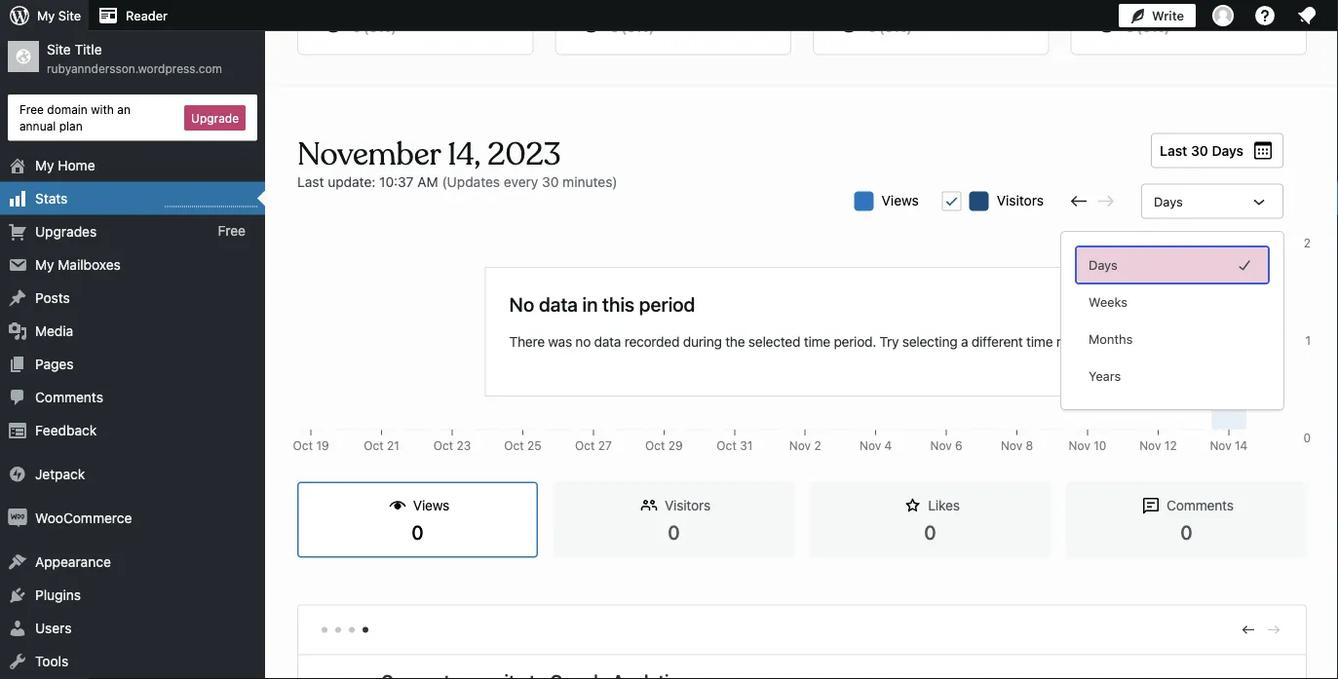 Task type: vqa. For each thing, say whether or not it's contained in the screenshot.
top 100,000
yes



Task type: describe. For each thing, give the bounding box(es) containing it.
with
[[91, 102, 114, 116]]

november
[[297, 134, 440, 174]]

during
[[683, 334, 722, 350]]

posts
[[35, 290, 70, 306]]

Months button
[[1077, 322, 1268, 357]]

oct 19
[[293, 439, 329, 453]]

2 time from the left
[[1026, 334, 1053, 350]]

title
[[75, 41, 102, 57]]

woocommerce link
[[0, 501, 265, 535]]

visitors 0
[[665, 498, 710, 543]]

14
[[1235, 439, 1248, 453]]

nov for nov 12
[[1139, 439, 1161, 453]]

november 14, 2023 last update: 10:37 am (updates every 30 minutes)
[[297, 134, 618, 190]]

oct 31
[[717, 439, 753, 453]]

there
[[509, 334, 545, 350]]

write link
[[1119, 0, 1196, 31]]

my profile image
[[1212, 5, 1234, 26]]

views for views
[[882, 192, 919, 208]]

23
[[457, 439, 471, 453]]

recorded
[[624, 334, 679, 350]]

nov for nov 4
[[860, 439, 881, 453]]

2 for 100,000 2 1 0
[[1304, 236, 1311, 250]]

woocommerce
[[35, 510, 132, 526]]

free for free domain with an annual plan
[[19, 102, 44, 116]]

Years button
[[1077, 359, 1268, 394]]

period
[[639, 292, 695, 315]]

29
[[668, 439, 683, 453]]

pager controls element
[[298, 605, 1306, 655]]

nov 6
[[930, 439, 963, 453]]

3 0 ( 0 %) from the left
[[868, 19, 912, 35]]

4
[[885, 439, 892, 453]]

30 inside button
[[1191, 142, 1208, 158]]

nov 14
[[1210, 439, 1248, 453]]

oct 27
[[575, 439, 612, 453]]

4 ( from the left
[[1137, 19, 1142, 35]]

comments for comments
[[35, 389, 103, 405]]

10
[[1094, 439, 1107, 453]]

was
[[548, 334, 572, 350]]

0 inside the visitors 0
[[668, 520, 680, 543]]

8
[[1026, 439, 1033, 453]]

reader link
[[89, 0, 175, 31]]

14,
[[447, 134, 481, 174]]

4 0 ( 0 %) from the left
[[1126, 19, 1170, 35]]

manage your notifications image
[[1295, 4, 1319, 27]]

try
[[880, 334, 899, 350]]

my site link
[[0, 0, 89, 31]]

my for my home
[[35, 157, 54, 173]]

there was no data recorded during the selected time period. try selecting a different time range.
[[509, 334, 1095, 350]]

1 vertical spatial data
[[594, 334, 621, 350]]

jetpack link
[[0, 458, 265, 491]]

21
[[387, 439, 399, 453]]

oct for oct 23
[[433, 439, 453, 453]]

last 30 days
[[1160, 142, 1244, 158]]

in
[[582, 292, 598, 315]]

2 %) from the left
[[636, 19, 654, 35]]

last inside november 14, 2023 last update: 10:37 am (updates every 30 minutes)
[[297, 173, 324, 190]]

0 inside views 0
[[412, 520, 424, 543]]

0 inside 100,000 2 1 0
[[1303, 431, 1311, 445]]

an
[[117, 102, 130, 116]]

plugins link
[[0, 578, 265, 612]]

pages link
[[0, 348, 265, 381]]

3 %) from the left
[[893, 19, 912, 35]]

1 time from the left
[[804, 334, 830, 350]]

appearance
[[35, 554, 111, 570]]

1
[[1305, 334, 1311, 347]]

days button
[[1141, 184, 1284, 219]]

every
[[504, 173, 538, 190]]

nov 8
[[1001, 439, 1033, 453]]

nov for nov 8
[[1001, 439, 1022, 453]]

0 inside comments 0
[[1180, 520, 1193, 543]]

minutes)
[[563, 173, 618, 190]]

no data in this period
[[509, 292, 695, 315]]

plugins
[[35, 587, 81, 603]]

likes 0
[[924, 498, 960, 543]]

19
[[316, 439, 329, 453]]

nov for nov 14
[[1210, 439, 1232, 453]]

3 ( from the left
[[879, 19, 884, 35]]

0 horizontal spatial data
[[539, 292, 578, 315]]

my site
[[37, 8, 81, 23]]

the
[[725, 334, 745, 350]]

write
[[1152, 8, 1184, 23]]

oct for oct 25
[[504, 439, 524, 453]]

12
[[1164, 439, 1177, 453]]

feedback
[[35, 422, 97, 438]]

option group containing days
[[1077, 248, 1268, 394]]

my for my mailboxes
[[35, 256, 54, 272]]

oct for oct 21
[[364, 439, 384, 453]]

upgrade button
[[184, 105, 246, 130]]

oct for oct 19
[[293, 439, 313, 453]]

2 0 ( 0 %) from the left
[[610, 19, 654, 35]]

100,000 2 1 0
[[1266, 236, 1311, 445]]

oct for oct 29
[[645, 439, 665, 453]]

range.
[[1056, 334, 1095, 350]]

comments link
[[0, 381, 265, 414]]

(updates
[[442, 173, 500, 190]]

my mailboxes link
[[0, 248, 265, 281]]

domain
[[47, 102, 88, 116]]

nov for nov 6
[[930, 439, 952, 453]]



Task type: locate. For each thing, give the bounding box(es) containing it.
months
[[1089, 332, 1133, 346]]

2 oct from the left
[[364, 439, 384, 453]]

last left update: at the top left
[[297, 173, 324, 190]]

media link
[[0, 314, 265, 348]]

1 100,000 from the top
[[1266, 236, 1311, 250]]

4 %) from the left
[[1151, 19, 1170, 35]]

1 horizontal spatial last
[[1160, 142, 1187, 158]]

previous image
[[1240, 621, 1257, 639]]

time left period.
[[804, 334, 830, 350]]

help image
[[1253, 4, 1277, 27]]

last 30 days button
[[1151, 133, 1284, 168]]

2 vertical spatial days
[[1089, 258, 1118, 272]]

0 horizontal spatial 30
[[542, 173, 559, 190]]

1 ( from the left
[[363, 19, 369, 35]]

free
[[19, 102, 44, 116], [218, 223, 246, 239]]

oct 21
[[364, 439, 399, 453]]

1 horizontal spatial comments
[[1167, 498, 1234, 514]]

no
[[509, 292, 534, 315]]

0 horizontal spatial time
[[804, 334, 830, 350]]

1 nov from the left
[[789, 439, 811, 453]]

2 img image from the top
[[8, 508, 27, 528]]

free for free
[[218, 223, 246, 239]]

1 vertical spatial 100,000
[[1266, 439, 1311, 453]]

0 vertical spatial site
[[58, 8, 81, 23]]

my mailboxes
[[35, 256, 121, 272]]

1 %) from the left
[[378, 19, 397, 35]]

1 horizontal spatial time
[[1026, 334, 1053, 350]]

1 horizontal spatial visitors
[[997, 192, 1044, 208]]

1 vertical spatial img image
[[8, 508, 27, 528]]

oct 25
[[504, 439, 542, 453]]

views 0
[[412, 498, 449, 543]]

nov left 10
[[1069, 439, 1090, 453]]

1 horizontal spatial 30
[[1191, 142, 1208, 158]]

site
[[58, 8, 81, 23], [47, 41, 71, 57]]

0 vertical spatial views
[[882, 192, 919, 208]]

data right no
[[594, 334, 621, 350]]

100,000
[[1266, 236, 1311, 250], [1266, 439, 1311, 453]]

1 vertical spatial comments
[[1167, 498, 1234, 514]]

100,000 right the 14
[[1266, 439, 1311, 453]]

0 vertical spatial 100,000
[[1266, 236, 1311, 250]]

days down last 30 days
[[1154, 194, 1183, 209]]

last inside button
[[1160, 142, 1187, 158]]

nov left 4 on the right bottom
[[860, 439, 881, 453]]

site left title
[[47, 41, 71, 57]]

img image left jetpack
[[8, 464, 27, 484]]

oct left 31
[[717, 439, 737, 453]]

7 nov from the left
[[1210, 439, 1232, 453]]

my home link
[[0, 149, 265, 182]]

2
[[1304, 236, 1311, 250], [814, 439, 821, 453]]

oct 29
[[645, 439, 683, 453]]

4 nov from the left
[[1001, 439, 1022, 453]]

different
[[972, 334, 1023, 350]]

site up title
[[58, 8, 81, 23]]

comments for comments 0
[[1167, 498, 1234, 514]]

30 up days dropdown button
[[1191, 142, 1208, 158]]

oct left 23
[[433, 439, 453, 453]]

upgrade
[[191, 111, 239, 125]]

a
[[961, 334, 968, 350]]

update:
[[328, 173, 376, 190]]

(
[[363, 19, 369, 35], [621, 19, 627, 35], [879, 19, 884, 35], [1137, 19, 1142, 35]]

oct left 19
[[293, 439, 313, 453]]

next image
[[1265, 621, 1283, 639]]

posts link
[[0, 281, 265, 314]]

0 vertical spatial data
[[539, 292, 578, 315]]

1 vertical spatial 30
[[542, 173, 559, 190]]

7 oct from the left
[[717, 439, 737, 453]]

6 nov from the left
[[1139, 439, 1161, 453]]

img image left woocommerce
[[8, 508, 27, 528]]

0 vertical spatial days
[[1212, 142, 1244, 158]]

31
[[740, 439, 753, 453]]

days for days dropdown button
[[1154, 194, 1183, 209]]

0 horizontal spatial views
[[413, 498, 449, 514]]

visitors
[[997, 192, 1044, 208], [665, 498, 710, 514]]

last up days dropdown button
[[1160, 142, 1187, 158]]

1 horizontal spatial views
[[882, 192, 919, 208]]

my up posts
[[35, 256, 54, 272]]

None checkbox
[[942, 192, 962, 211]]

30 right every
[[542, 173, 559, 190]]

27
[[598, 439, 612, 453]]

0 horizontal spatial 2
[[814, 439, 821, 453]]

days inside button
[[1212, 142, 1244, 158]]

free up 'annual plan'
[[19, 102, 44, 116]]

nov 12
[[1139, 439, 1177, 453]]

0 vertical spatial free
[[19, 102, 44, 116]]

nov left 6
[[930, 439, 952, 453]]

3 nov from the left
[[930, 439, 952, 453]]

selecting
[[902, 334, 957, 350]]

100,000 for 100,000 2 1 0
[[1266, 236, 1311, 250]]

this
[[602, 292, 634, 315]]

site inside site title rubyanndersson.wordpress.com
[[47, 41, 71, 57]]

1 horizontal spatial days
[[1154, 194, 1183, 209]]

likes
[[928, 498, 960, 514]]

data left in
[[539, 292, 578, 315]]

my left home
[[35, 157, 54, 173]]

visitors for visitors
[[997, 192, 1044, 208]]

30 inside november 14, 2023 last update: 10:37 am (updates every 30 minutes)
[[542, 173, 559, 190]]

nov for nov 10
[[1069, 439, 1090, 453]]

home
[[58, 157, 95, 173]]

4 oct from the left
[[504, 439, 524, 453]]

6 oct from the left
[[645, 439, 665, 453]]

2 horizontal spatial days
[[1212, 142, 1244, 158]]

tools
[[35, 653, 68, 669]]

jetpack
[[35, 466, 85, 482]]

Weeks button
[[1077, 285, 1268, 320]]

1 vertical spatial views
[[413, 498, 449, 514]]

1 vertical spatial my
[[35, 157, 54, 173]]

30
[[1191, 142, 1208, 158], [542, 173, 559, 190]]

2 ( from the left
[[621, 19, 627, 35]]

media
[[35, 323, 73, 339]]

free down highest hourly views 0 image
[[218, 223, 246, 239]]

days for days "button" in the top right of the page
[[1089, 258, 1118, 272]]

annual plan
[[19, 119, 82, 132]]

Days button
[[1077, 248, 1268, 283]]

1 vertical spatial last
[[297, 173, 324, 190]]

days up weeks
[[1089, 258, 1118, 272]]

my home
[[35, 157, 95, 173]]

weeks
[[1089, 295, 1128, 309]]

my for my site
[[37, 8, 55, 23]]

img image inside woocommerce link
[[8, 508, 27, 528]]

1 horizontal spatial free
[[218, 223, 246, 239]]

1 vertical spatial site
[[47, 41, 71, 57]]

appearance link
[[0, 545, 265, 578]]

img image inside jetpack link
[[8, 464, 27, 484]]

100,000 for 100,000
[[1266, 439, 1311, 453]]

nov right 31
[[789, 439, 811, 453]]

1 vertical spatial visitors
[[665, 498, 710, 514]]

nov left "8"
[[1001, 439, 1022, 453]]

1 img image from the top
[[8, 464, 27, 484]]

1 oct from the left
[[293, 439, 313, 453]]

1 vertical spatial days
[[1154, 194, 1183, 209]]

img image for jetpack
[[8, 464, 27, 484]]

site inside my site link
[[58, 8, 81, 23]]

rubyanndersson.wordpress.com
[[47, 62, 222, 75]]

nov left the 14
[[1210, 439, 1232, 453]]

2 nov from the left
[[860, 439, 881, 453]]

2 100,000 from the top
[[1266, 439, 1311, 453]]

time
[[804, 334, 830, 350], [1026, 334, 1053, 350]]

my left 'reader' link
[[37, 8, 55, 23]]

0 vertical spatial my
[[37, 8, 55, 23]]

visitors for visitors 0
[[665, 498, 710, 514]]

0 vertical spatial visitors
[[997, 192, 1044, 208]]

highest hourly views 0 image
[[165, 195, 257, 207]]

views inside views 0
[[413, 498, 449, 514]]

days inside dropdown button
[[1154, 194, 1183, 209]]

oct for oct 27
[[575, 439, 595, 453]]

1 vertical spatial free
[[218, 223, 246, 239]]

25
[[527, 439, 542, 453]]

pages
[[35, 356, 74, 372]]

nov
[[789, 439, 811, 453], [860, 439, 881, 453], [930, 439, 952, 453], [1001, 439, 1022, 453], [1069, 439, 1090, 453], [1139, 439, 1161, 453], [1210, 439, 1232, 453]]

oct left 21
[[364, 439, 384, 453]]

free inside free domain with an annual plan
[[19, 102, 44, 116]]

0
[[352, 19, 361, 35], [369, 19, 378, 35], [610, 19, 619, 35], [627, 19, 636, 35], [868, 19, 877, 35], [884, 19, 893, 35], [1126, 19, 1135, 35], [1142, 19, 1151, 35], [1303, 431, 1311, 445], [412, 520, 424, 543], [668, 520, 680, 543], [924, 520, 936, 543], [1180, 520, 1193, 543]]

0 vertical spatial 30
[[1191, 142, 1208, 158]]

0 vertical spatial img image
[[8, 464, 27, 484]]

years
[[1089, 369, 1121, 383]]

3 oct from the left
[[433, 439, 453, 453]]

0 ( 0 %)
[[352, 19, 397, 35], [610, 19, 654, 35], [868, 19, 912, 35], [1126, 19, 1170, 35]]

0 inside likes 0
[[924, 520, 936, 543]]

0 horizontal spatial visitors
[[665, 498, 710, 514]]

days up days dropdown button
[[1212, 142, 1244, 158]]

10:37
[[379, 173, 414, 190]]

6
[[955, 439, 963, 453]]

img image for woocommerce
[[8, 508, 27, 528]]

reader
[[126, 8, 168, 23]]

stats
[[35, 190, 67, 206]]

no
[[575, 334, 591, 350]]

2 inside 100,000 2 1 0
[[1304, 236, 1311, 250]]

oct left '29'
[[645, 439, 665, 453]]

5 oct from the left
[[575, 439, 595, 453]]

0 vertical spatial comments
[[35, 389, 103, 405]]

views for views 0
[[413, 498, 449, 514]]

nov 2
[[789, 439, 821, 453]]

2023
[[488, 134, 561, 174]]

1 horizontal spatial 2
[[1304, 236, 1311, 250]]

last
[[1160, 142, 1187, 158], [297, 173, 324, 190]]

oct for oct 31
[[717, 439, 737, 453]]

oct left 27
[[575, 439, 595, 453]]

data
[[539, 292, 578, 315], [594, 334, 621, 350]]

feedback link
[[0, 414, 265, 447]]

nov for nov 2
[[789, 439, 811, 453]]

1 vertical spatial 2
[[814, 439, 821, 453]]

users
[[35, 620, 72, 636]]

oct left 25
[[504, 439, 524, 453]]

2 for nov 2
[[814, 439, 821, 453]]

2 vertical spatial my
[[35, 256, 54, 272]]

mailboxes
[[58, 256, 121, 272]]

1 horizontal spatial data
[[594, 334, 621, 350]]

0 horizontal spatial free
[[19, 102, 44, 116]]

img image
[[8, 464, 27, 484], [8, 508, 27, 528]]

selected
[[748, 334, 800, 350]]

0 horizontal spatial days
[[1089, 258, 1118, 272]]

upgrades
[[35, 223, 97, 239]]

0 horizontal spatial last
[[297, 173, 324, 190]]

nov 4
[[860, 439, 892, 453]]

days inside "button"
[[1089, 258, 1118, 272]]

nov 10
[[1069, 439, 1107, 453]]

comments up feedback
[[35, 389, 103, 405]]

0 vertical spatial 2
[[1304, 236, 1311, 250]]

0 horizontal spatial comments
[[35, 389, 103, 405]]

time left range.
[[1026, 334, 1053, 350]]

100,000 down days dropdown button
[[1266, 236, 1311, 250]]

nov left 12 at the bottom right
[[1139, 439, 1161, 453]]

5 nov from the left
[[1069, 439, 1090, 453]]

1 0 ( 0 %) from the left
[[352, 19, 397, 35]]

option group
[[1077, 248, 1268, 394]]

comments down nov 14
[[1167, 498, 1234, 514]]

tools link
[[0, 645, 265, 678]]

comments
[[35, 389, 103, 405], [1167, 498, 1234, 514]]

0 vertical spatial last
[[1160, 142, 1187, 158]]

users link
[[0, 612, 265, 645]]



